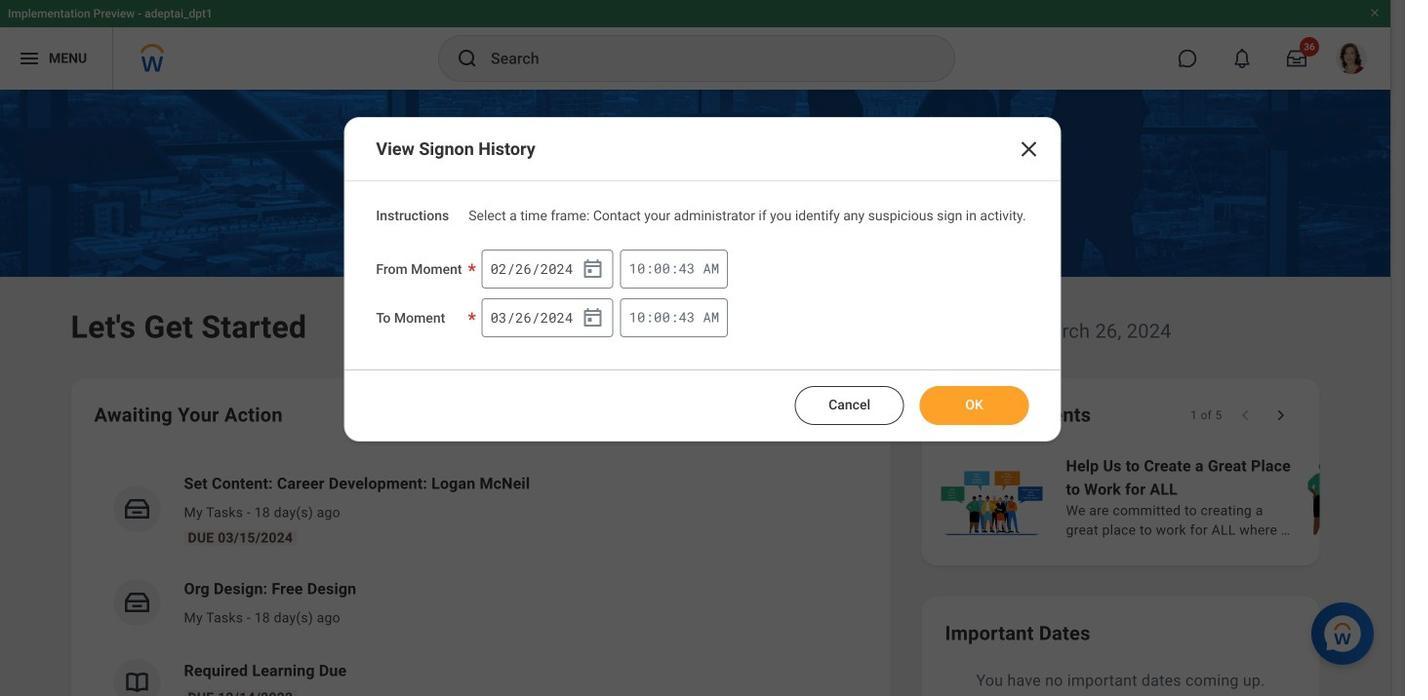 Task type: vqa. For each thing, say whether or not it's contained in the screenshot.
"SEARCH" icon
yes



Task type: locate. For each thing, give the bounding box(es) containing it.
1 second spin button from the top
[[679, 260, 695, 277]]

search image
[[456, 47, 479, 70]]

book open image
[[122, 668, 152, 697]]

hour spin button
[[629, 260, 646, 277], [629, 309, 646, 326]]

0 vertical spatial group
[[482, 250, 613, 289]]

1 before or after midday spin button from the top
[[703, 259, 719, 277]]

1 hour spin button from the top
[[629, 260, 646, 277]]

group
[[482, 250, 613, 289], [482, 298, 613, 337]]

2 second spin button from the top
[[679, 309, 695, 326]]

close environment banner image
[[1369, 7, 1381, 19]]

1 vertical spatial group
[[482, 298, 613, 337]]

inbox image
[[122, 495, 152, 524]]

profile logan mcneil element
[[1324, 37, 1379, 80]]

0 vertical spatial minute spin button
[[654, 260, 670, 277]]

group for hour spin button corresponding to second the minute spin button from the bottom of the page
[[482, 250, 613, 289]]

banner
[[0, 0, 1391, 90]]

1 horizontal spatial list
[[937, 453, 1405, 543]]

2 group from the top
[[482, 298, 613, 337]]

calendar image for group for hour spin button corresponding to 2nd the minute spin button
[[581, 306, 605, 330]]

group for hour spin button corresponding to 2nd the minute spin button
[[482, 298, 613, 337]]

1 minute spin button from the top
[[654, 260, 670, 277]]

2 before or after midday spin button from the top
[[703, 308, 719, 326]]

minute spin button
[[654, 260, 670, 277], [654, 309, 670, 326]]

1 vertical spatial before or after midday spin button
[[703, 308, 719, 326]]

2 calendar image from the top
[[581, 306, 605, 330]]

1 vertical spatial second spin button
[[679, 309, 695, 326]]

second spin button
[[679, 260, 695, 277], [679, 309, 695, 326]]

0 vertical spatial calendar image
[[581, 257, 605, 281]]

list
[[937, 453, 1405, 543], [94, 457, 867, 697]]

2 hour spin button from the top
[[629, 309, 646, 326]]

0 vertical spatial second spin button
[[679, 260, 695, 277]]

0 vertical spatial hour spin button
[[629, 260, 646, 277]]

dialog
[[344, 117, 1061, 442]]

chevron right small image
[[1271, 406, 1291, 425]]

1 vertical spatial hour spin button
[[629, 309, 646, 326]]

hour spin button for second the minute spin button from the bottom of the page
[[629, 260, 646, 277]]

calendar image
[[581, 257, 605, 281], [581, 306, 605, 330]]

status
[[1191, 408, 1222, 424]]

0 vertical spatial before or after midday spin button
[[703, 259, 719, 277]]

main content
[[0, 90, 1405, 697]]

1 vertical spatial minute spin button
[[654, 309, 670, 326]]

second spin button for 2nd the minute spin button
[[679, 309, 695, 326]]

x image
[[1017, 138, 1041, 161]]

1 group from the top
[[482, 250, 613, 289]]

1 vertical spatial calendar image
[[581, 306, 605, 330]]

1 calendar image from the top
[[581, 257, 605, 281]]

before or after midday spin button
[[703, 259, 719, 277], [703, 308, 719, 326]]



Task type: describe. For each thing, give the bounding box(es) containing it.
hour spin button for 2nd the minute spin button
[[629, 309, 646, 326]]

chevron left small image
[[1236, 406, 1255, 425]]

second spin button for second the minute spin button from the bottom of the page
[[679, 260, 695, 277]]

calendar image for hour spin button corresponding to second the minute spin button from the bottom of the page group
[[581, 257, 605, 281]]

2 minute spin button from the top
[[654, 309, 670, 326]]

inbox image
[[122, 588, 152, 618]]

before or after midday spin button for 2nd the minute spin button second spin button
[[703, 308, 719, 326]]

0 horizontal spatial list
[[94, 457, 867, 697]]

notifications large image
[[1232, 49, 1252, 68]]

before or after midday spin button for second the minute spin button from the bottom of the page second spin button
[[703, 259, 719, 277]]

inbox large image
[[1287, 49, 1307, 68]]



